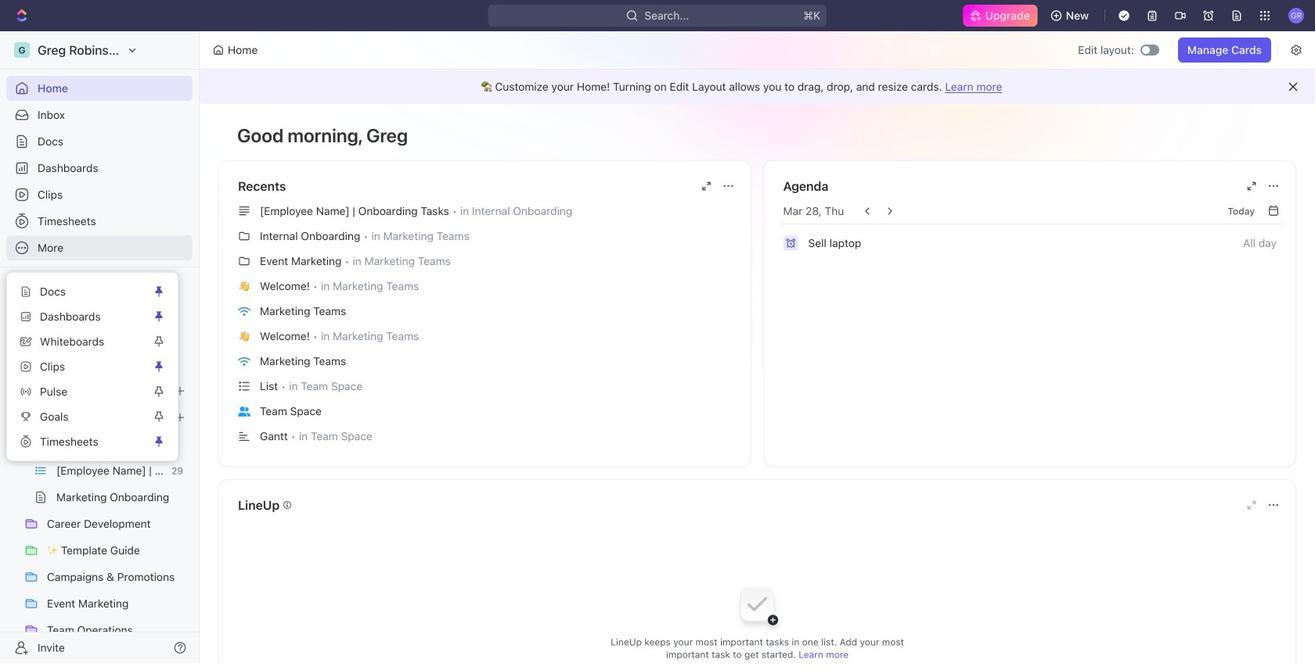 Task type: locate. For each thing, give the bounding box(es) containing it.
tree
[[6, 326, 193, 664]]

wifi image
[[238, 307, 250, 317], [238, 357, 250, 367], [16, 387, 28, 396]]

user group image
[[238, 407, 250, 417]]

2 vertical spatial wifi image
[[16, 387, 28, 396]]

1 vertical spatial wifi image
[[238, 357, 250, 367]]

alert
[[200, 70, 1315, 104]]

0 vertical spatial wifi image
[[238, 307, 250, 317]]



Task type: vqa. For each thing, say whether or not it's contained in the screenshot.
Search tasks... text field
no



Task type: describe. For each thing, give the bounding box(es) containing it.
wifi image inside 'sidebar' "navigation"
[[16, 387, 28, 396]]

tree inside 'sidebar' "navigation"
[[6, 326, 193, 664]]

sidebar navigation
[[0, 31, 200, 664]]



